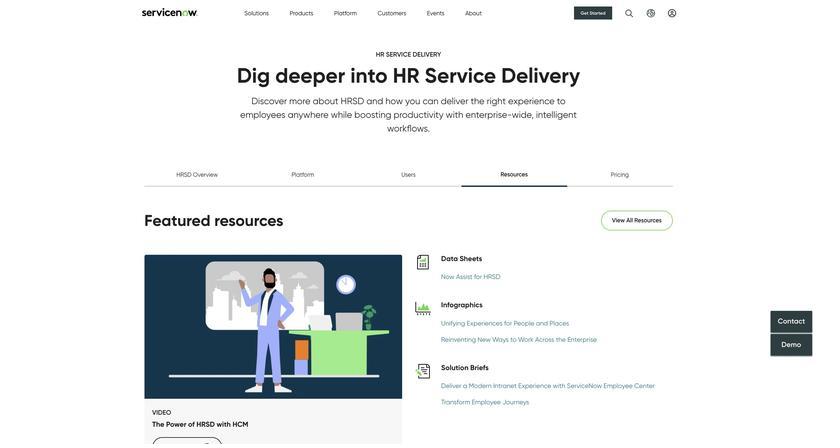 Task type: describe. For each thing, give the bounding box(es) containing it.
0 horizontal spatial employee
[[472, 399, 501, 407]]

delivery
[[413, 51, 441, 58]]

hrsd for dig deeper into hr service delivery
[[341, 96, 364, 107]]

now
[[441, 273, 454, 281]]

now assist for hrsd
[[441, 273, 500, 281]]

discover
[[251, 96, 287, 107]]

solutions button
[[244, 9, 269, 17]]

solution
[[441, 364, 468, 373]]

go to servicenow account image
[[668, 9, 676, 17]]

customers
[[378, 10, 406, 16]]

1 vertical spatial the
[[556, 336, 566, 344]]

hrsd for video
[[196, 421, 215, 430]]

about button
[[465, 9, 482, 17]]

wide,
[[512, 109, 534, 120]]

products button
[[290, 9, 313, 17]]

workflows.
[[387, 123, 430, 134]]

solutions
[[244, 10, 269, 16]]

servicenow
[[567, 383, 602, 391]]

employees
[[240, 109, 285, 120]]

right
[[487, 96, 506, 107]]

products
[[290, 10, 313, 16]]

2 vertical spatial with
[[217, 421, 231, 430]]

the
[[152, 421, 164, 430]]

0 vertical spatial employee
[[604, 383, 633, 391]]

contact link
[[771, 311, 812, 333]]

dig
[[237, 63, 270, 88]]

more
[[289, 96, 310, 107]]

sheets
[[460, 255, 482, 263]]

reinventing
[[441, 336, 476, 344]]

new
[[478, 336, 491, 344]]

productivity
[[394, 109, 444, 120]]

for for hrsd
[[474, 273, 482, 281]]

featured
[[144, 211, 210, 231]]

featured resources
[[144, 211, 283, 231]]

get started
[[581, 10, 606, 16]]

transform employee journeys link
[[441, 399, 529, 407]]

intelligent
[[536, 109, 577, 120]]

deliver
[[441, 96, 468, 107]]

boosting
[[354, 109, 391, 120]]

contact
[[778, 318, 805, 326]]

center
[[634, 383, 655, 391]]

demo
[[782, 341, 801, 350]]

deliver a modern intranet experience with servicenow employee center
[[441, 383, 655, 391]]

modern
[[469, 383, 492, 391]]

resources
[[214, 211, 283, 231]]

service
[[425, 63, 496, 88]]

experience
[[508, 96, 555, 107]]

intranet
[[493, 383, 517, 391]]

can
[[423, 96, 439, 107]]

briefs
[[470, 364, 489, 373]]

data
[[441, 255, 458, 263]]

deliver
[[441, 383, 461, 391]]

deliver a modern intranet experience with servicenow employee center link
[[441, 383, 655, 391]]

unifying experiences for people and places
[[441, 320, 569, 328]]

data sheets
[[441, 255, 482, 263]]

platform button
[[334, 9, 357, 17]]

transform
[[441, 399, 470, 407]]

you
[[405, 96, 420, 107]]

dig deeper into hr service delivery
[[237, 63, 580, 88]]

reinventing new ways to work across the enterprise link
[[441, 336, 597, 344]]



Task type: locate. For each thing, give the bounding box(es) containing it.
experience
[[518, 383, 551, 391]]

0 vertical spatial with
[[446, 109, 463, 120]]

customers button
[[378, 9, 406, 17]]

1 vertical spatial hr
[[393, 63, 419, 88]]

hrsd right of
[[196, 421, 215, 430]]

hr down hr service delivery
[[393, 63, 419, 88]]

ways
[[492, 336, 509, 344]]

hr left service
[[376, 51, 384, 58]]

0 horizontal spatial for
[[474, 273, 482, 281]]

2 horizontal spatial with
[[553, 383, 565, 391]]

employee down modern
[[472, 399, 501, 407]]

reinventing new ways to work across the enterprise
[[441, 336, 597, 344]]

and
[[366, 96, 383, 107], [536, 320, 548, 328]]

to left work
[[510, 336, 517, 344]]

with inside 'discover more about hrsd and how you can deliver the right experience to employees anywhere while boosting productivity with enterprise-wide, intelligent workflows.'
[[446, 109, 463, 120]]

2 vertical spatial hrsd
[[196, 421, 215, 430]]

experiences
[[467, 320, 503, 328]]

the up the enterprise-
[[471, 96, 485, 107]]

with down deliver
[[446, 109, 463, 120]]

platform
[[334, 10, 357, 16]]

unifying
[[441, 320, 465, 328]]

hr service delivery
[[376, 51, 441, 58]]

assist
[[456, 273, 472, 281]]

0 horizontal spatial the
[[471, 96, 485, 107]]

0 horizontal spatial with
[[217, 421, 231, 430]]

and for hrsd
[[366, 96, 383, 107]]

for left the people
[[504, 320, 512, 328]]

employee left center
[[604, 383, 633, 391]]

with
[[446, 109, 463, 120], [553, 383, 565, 391], [217, 421, 231, 430]]

0 horizontal spatial and
[[366, 96, 383, 107]]

deeper
[[275, 63, 345, 88]]

servicenow image
[[141, 8, 198, 16]]

1 vertical spatial for
[[504, 320, 512, 328]]

and inside 'discover more about hrsd and how you can deliver the right experience to employees anywhere while boosting productivity with enterprise-wide, intelligent workflows.'
[[366, 96, 383, 107]]

1 vertical spatial hrsd
[[484, 273, 500, 281]]

1 horizontal spatial and
[[536, 320, 548, 328]]

hcm
[[233, 421, 248, 430]]

the right across
[[556, 336, 566, 344]]

hrsd right assist
[[484, 273, 500, 281]]

with left hcm
[[217, 421, 231, 430]]

started
[[590, 10, 606, 16]]

discover more about hrsd and how you can deliver the right experience to employees anywhere while boosting productivity with enterprise-wide, intelligent workflows.
[[240, 96, 577, 134]]

0 vertical spatial hr
[[376, 51, 384, 58]]

and up across
[[536, 320, 548, 328]]

into
[[350, 63, 388, 88]]

1 vertical spatial to
[[510, 336, 517, 344]]

1 horizontal spatial hr
[[393, 63, 419, 88]]

0 vertical spatial and
[[366, 96, 383, 107]]

for for people
[[504, 320, 512, 328]]

1 horizontal spatial for
[[504, 320, 512, 328]]

to up intelligent
[[557, 96, 566, 107]]

the
[[471, 96, 485, 107], [556, 336, 566, 344]]

1 vertical spatial employee
[[472, 399, 501, 407]]

hr
[[376, 51, 384, 58], [393, 63, 419, 88]]

events button
[[427, 9, 444, 17]]

1 horizontal spatial the
[[556, 336, 566, 344]]

0 vertical spatial for
[[474, 273, 482, 281]]

and up boosting
[[366, 96, 383, 107]]

to
[[557, 96, 566, 107], [510, 336, 517, 344]]

1 horizontal spatial hrsd
[[341, 96, 364, 107]]

unifying experiences for people and places link
[[441, 320, 569, 328]]

for right assist
[[474, 273, 482, 281]]

demo link
[[771, 335, 812, 356]]

solution briefs
[[441, 364, 489, 373]]

1 horizontal spatial employee
[[604, 383, 633, 391]]

1 vertical spatial with
[[553, 383, 565, 391]]

to inside 'discover more about hrsd and how you can deliver the right experience to employees anywhere while boosting productivity with enterprise-wide, intelligent workflows.'
[[557, 96, 566, 107]]

the inside 'discover more about hrsd and how you can deliver the right experience to employees anywhere while boosting productivity with enterprise-wide, intelligent workflows.'
[[471, 96, 485, 107]]

2 horizontal spatial hrsd
[[484, 273, 500, 281]]

places
[[550, 320, 569, 328]]

about
[[313, 96, 338, 107]]

infographics
[[441, 301, 483, 310]]

get started link
[[574, 7, 612, 20]]

1 vertical spatial and
[[536, 320, 548, 328]]

1 horizontal spatial with
[[446, 109, 463, 120]]

people
[[514, 320, 534, 328]]

the power of hrsd with hcm
[[152, 421, 248, 430]]

service
[[386, 51, 411, 58]]

0 horizontal spatial hrsd
[[196, 421, 215, 430]]

across
[[535, 336, 554, 344]]

work
[[518, 336, 534, 344]]

power
[[166, 421, 186, 430]]

delivery
[[501, 63, 580, 88]]

hrsd inside 'discover more about hrsd and how you can deliver the right experience to employees anywhere while boosting productivity with enterprise-wide, intelligent workflows.'
[[341, 96, 364, 107]]

how
[[385, 96, 403, 107]]

about
[[465, 10, 482, 16]]

enterprise
[[567, 336, 597, 344]]

hrsd up the while
[[341, 96, 364, 107]]

0 vertical spatial to
[[557, 96, 566, 107]]

while
[[331, 109, 352, 120]]

transform employee journeys
[[441, 399, 529, 407]]

a
[[463, 383, 467, 391]]

1 horizontal spatial to
[[557, 96, 566, 107]]

0 vertical spatial the
[[471, 96, 485, 107]]

video
[[152, 409, 171, 417]]

anywhere
[[288, 109, 329, 120]]

hrsd
[[341, 96, 364, 107], [484, 273, 500, 281], [196, 421, 215, 430]]

enterprise-
[[466, 109, 512, 120]]

for
[[474, 273, 482, 281], [504, 320, 512, 328]]

with right the 'experience'
[[553, 383, 565, 391]]

0 vertical spatial hrsd
[[341, 96, 364, 107]]

now assist for hrsd link
[[441, 273, 500, 281]]

and for people
[[536, 320, 548, 328]]

0 horizontal spatial to
[[510, 336, 517, 344]]

get
[[581, 10, 589, 16]]

0 horizontal spatial hr
[[376, 51, 384, 58]]

journeys
[[503, 399, 529, 407]]

events
[[427, 10, 444, 16]]

employee
[[604, 383, 633, 391], [472, 399, 501, 407]]

of
[[188, 421, 195, 430]]



Task type: vqa. For each thing, say whether or not it's contained in the screenshot.
parties
no



